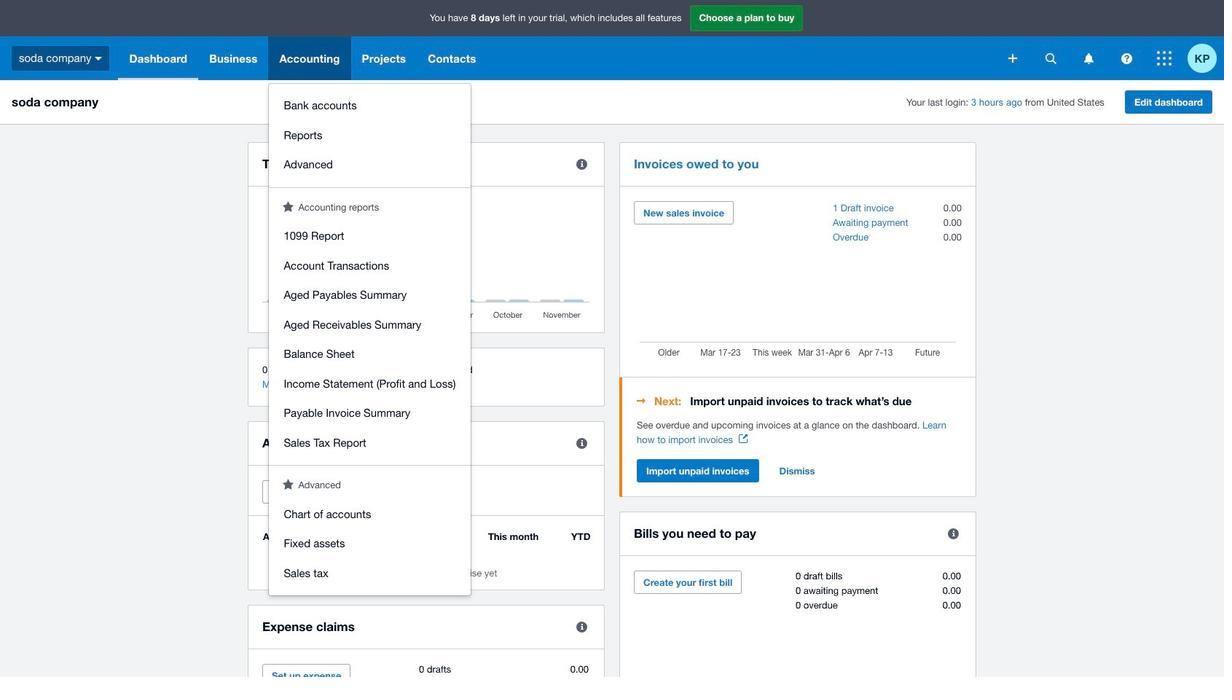 Task type: vqa. For each thing, say whether or not it's contained in the screenshot.
Empty state of the Bills widget with a 'Create your first bill' button and an unpopulated column graph. IMAGE in the right bottom of the page
yes



Task type: locate. For each thing, give the bounding box(es) containing it.
advanced group
[[269, 492, 471, 596]]

group
[[269, 84, 471, 187]]

banner
[[0, 0, 1225, 596]]

1 horizontal spatial svg image
[[1046, 53, 1057, 64]]

heading
[[637, 392, 962, 410]]

favourites image
[[283, 201, 294, 212]]

reports group
[[269, 214, 471, 465]]

panel body document
[[637, 418, 962, 448], [637, 418, 962, 448]]

2 horizontal spatial svg image
[[1158, 51, 1172, 66]]

svg image
[[1158, 51, 1172, 66], [1046, 53, 1057, 64], [1009, 54, 1018, 63]]

svg image
[[1084, 53, 1094, 64], [1122, 53, 1133, 64], [95, 57, 102, 60]]

opens in a new tab image
[[739, 435, 748, 443]]

empty state of the accounts watchlist widget, featuring a 'review categories for transactions' button and a data-less table with headings 'account,' 'budget,' 'this month,' and 'ytd.' image
[[262, 531, 591, 579]]

list box
[[269, 84, 471, 596]]



Task type: describe. For each thing, give the bounding box(es) containing it.
1 horizontal spatial svg image
[[1084, 53, 1094, 64]]

empty state of the bills widget with a 'create your first bill' button and an unpopulated column graph. image
[[634, 571, 962, 677]]

empty state of the expenses widget with a 'set up expense claims' button and a data-less table. image
[[262, 664, 591, 677]]

favourites image
[[283, 479, 294, 490]]

0 horizontal spatial svg image
[[95, 57, 102, 60]]

empty state widget for the total cash in and out feature, displaying a column graph summarising bank transaction data as total money in versus total money out across all connected bank accounts, enabling a visual comparison of the two amounts. image
[[262, 201, 591, 322]]

2 horizontal spatial svg image
[[1122, 53, 1133, 64]]

0 horizontal spatial svg image
[[1009, 54, 1018, 63]]



